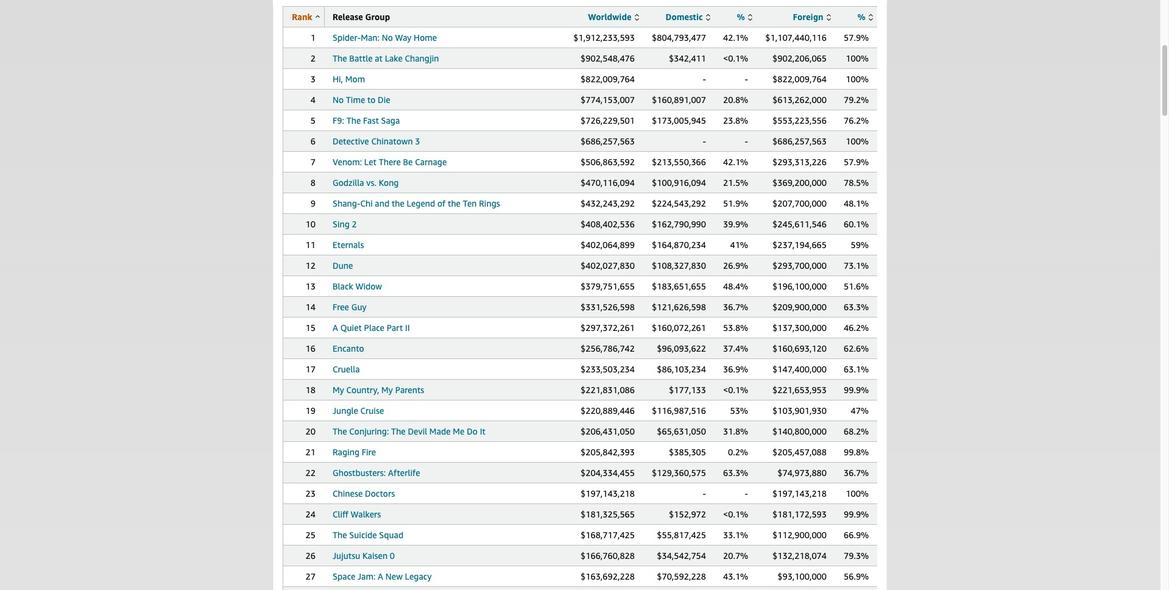 Task type: locate. For each thing, give the bounding box(es) containing it.
73.1%
[[844, 260, 870, 271]]

chinese
[[333, 488, 363, 499]]

$220,889,446
[[581, 405, 635, 416]]

release
[[333, 12, 363, 22]]

no left way
[[382, 32, 393, 43]]

$160,072,261
[[652, 323, 707, 333]]

3 up 4
[[311, 74, 316, 84]]

63.3% down 0.2% at the right bottom of page
[[724, 468, 749, 478]]

my up 'jungle'
[[333, 385, 344, 395]]

0 vertical spatial no
[[382, 32, 393, 43]]

2 57.9% from the top
[[844, 157, 870, 167]]

the
[[392, 198, 405, 209], [448, 198, 461, 209]]

% link right domestic link on the top right of page
[[737, 12, 753, 22]]

57.9% for $1,107,440,116
[[844, 32, 870, 43]]

1 vertical spatial 99.9%
[[844, 509, 870, 519]]

$163,692,228
[[581, 571, 635, 582]]

saga
[[381, 115, 400, 126]]

$902,206,065
[[773, 53, 827, 63]]

1 vertical spatial 3
[[415, 136, 420, 146]]

$152,972
[[669, 509, 707, 519]]

0 vertical spatial 2
[[311, 53, 316, 63]]

space
[[333, 571, 356, 582]]

0 horizontal spatial no
[[333, 94, 344, 105]]

99.9% up 66.9%
[[844, 509, 870, 519]]

3 up carnage
[[415, 136, 420, 146]]

13
[[306, 281, 316, 291]]

$207,700,000
[[773, 198, 827, 209]]

0 horizontal spatial %
[[737, 12, 745, 22]]

$34,542,754
[[657, 551, 707, 561]]

1 100% from the top
[[846, 53, 869, 63]]

0 horizontal spatial $197,143,218
[[581, 488, 635, 499]]

1 vertical spatial <0.1%
[[724, 385, 749, 395]]

$197,143,218 down $204,334,455
[[581, 488, 635, 499]]

<0.1% up 20.8%
[[724, 53, 749, 63]]

0 vertical spatial 57.9%
[[844, 32, 870, 43]]

1 horizontal spatial my
[[382, 385, 393, 395]]

18
[[306, 385, 316, 395]]

1 horizontal spatial $197,143,218
[[773, 488, 827, 499]]

1
[[311, 32, 316, 43]]

4 100% from the top
[[846, 488, 869, 499]]

% right domestic link on the top right of page
[[737, 12, 745, 22]]

2 % from the left
[[858, 12, 866, 22]]

<0.1% for $152,972
[[724, 509, 749, 519]]

42.1% right $804,793,477 in the top right of the page
[[724, 32, 749, 43]]

cliff
[[333, 509, 349, 519]]

$297,372,261
[[581, 323, 635, 333]]

$1,912,233,593
[[574, 32, 635, 43]]

% link
[[737, 12, 753, 22], [858, 12, 874, 22]]

$103,901,930
[[773, 405, 827, 416]]

$686,257,563 down $726,229,501
[[581, 136, 635, 146]]

%
[[737, 12, 745, 22], [858, 12, 866, 22]]

1 horizontal spatial 3
[[415, 136, 420, 146]]

the right and
[[392, 198, 405, 209]]

carnage
[[415, 157, 447, 167]]

22
[[306, 468, 316, 478]]

worldwide
[[588, 12, 632, 22]]

2 $686,257,563 from the left
[[773, 136, 827, 146]]

<0.1% up 33.1%
[[724, 509, 749, 519]]

1 42.1% from the top
[[724, 32, 749, 43]]

shang-chi and the legend of the ten rings
[[333, 198, 500, 209]]

1 vertical spatial 57.9%
[[844, 157, 870, 167]]

2 $197,143,218 from the left
[[773, 488, 827, 499]]

42.1% up 21.5%
[[724, 157, 749, 167]]

hi, mom link
[[333, 74, 365, 84]]

46.2%
[[844, 323, 870, 333]]

$686,257,563 up $293,313,226
[[773, 136, 827, 146]]

doctors
[[365, 488, 395, 499]]

3 <0.1% from the top
[[724, 509, 749, 519]]

1 horizontal spatial $686,257,563
[[773, 136, 827, 146]]

51.9%
[[724, 198, 749, 209]]

$137,300,000
[[773, 323, 827, 333]]

7
[[311, 157, 316, 167]]

1 <0.1% from the top
[[724, 53, 749, 63]]

4
[[311, 94, 316, 105]]

0 horizontal spatial $822,009,764
[[581, 74, 635, 84]]

a left quiet on the left of page
[[333, 323, 338, 333]]

2 down 1
[[311, 53, 316, 63]]

2 100% from the top
[[846, 74, 869, 84]]

the conjuring: the devil made me do it link
[[333, 426, 486, 437]]

way
[[395, 32, 412, 43]]

63.3%
[[844, 302, 870, 312], [724, 468, 749, 478]]

$183,651,655
[[652, 281, 707, 291]]

63.3% down 51.6%
[[844, 302, 870, 312]]

at
[[375, 53, 383, 63]]

0 vertical spatial 99.9%
[[844, 385, 870, 395]]

<0.1% down 36.9%
[[724, 385, 749, 395]]

shang-
[[333, 198, 361, 209]]

99.9% down 63.1%
[[844, 385, 870, 395]]

$197,143,218 up $181,172,593
[[773, 488, 827, 499]]

$116,987,516
[[652, 405, 707, 416]]

% for second % link from the left
[[858, 12, 866, 22]]

$147,400,000
[[773, 364, 827, 374]]

0 vertical spatial a
[[333, 323, 338, 333]]

the down cliff
[[333, 530, 347, 540]]

place
[[364, 323, 385, 333]]

the for battle
[[333, 53, 347, 63]]

conjuring:
[[350, 426, 389, 437]]

1 horizontal spatial 2
[[352, 219, 357, 229]]

$774,153,007
[[581, 94, 635, 105]]

my left parents
[[382, 385, 393, 395]]

hi,
[[333, 74, 343, 84]]

$1,107,440,116
[[766, 32, 827, 43]]

0.2%
[[729, 447, 749, 457]]

36.7%
[[724, 302, 749, 312], [844, 468, 870, 478]]

2 right the sing
[[352, 219, 357, 229]]

1 57.9% from the top
[[844, 32, 870, 43]]

1 vertical spatial 36.7%
[[844, 468, 870, 478]]

8
[[311, 177, 316, 188]]

% link right foreign link
[[858, 12, 874, 22]]

1 vertical spatial a
[[378, 571, 384, 582]]

$74,973,880
[[778, 468, 827, 478]]

- down $342,411
[[703, 74, 707, 84]]

0 vertical spatial 63.3%
[[844, 302, 870, 312]]

venom: let there be carnage
[[333, 157, 447, 167]]

time
[[346, 94, 365, 105]]

$181,172,593
[[773, 509, 827, 519]]

2 vertical spatial <0.1%
[[724, 509, 749, 519]]

$205,457,088
[[773, 447, 827, 457]]

0 horizontal spatial 36.7%
[[724, 302, 749, 312]]

0 horizontal spatial 2
[[311, 53, 316, 63]]

<0.1% for $342,411
[[724, 53, 749, 63]]

a quiet place part ii
[[333, 323, 410, 333]]

the up hi,
[[333, 53, 347, 63]]

a left new on the bottom of page
[[378, 571, 384, 582]]

space jam: a new legacy
[[333, 571, 432, 582]]

100% for $822,009,764
[[846, 74, 869, 84]]

sing
[[333, 219, 350, 229]]

57.9% up 78.5%
[[844, 157, 870, 167]]

the
[[333, 53, 347, 63], [347, 115, 361, 126], [333, 426, 347, 437], [391, 426, 406, 437], [333, 530, 347, 540]]

63.1%
[[844, 364, 870, 374]]

godzilla vs. kong
[[333, 177, 399, 188]]

$93,100,000
[[778, 571, 827, 582]]

36.7% down 99.8%
[[844, 468, 870, 478]]

$822,009,764 down $902,548,476
[[581, 74, 635, 84]]

0 horizontal spatial the
[[392, 198, 405, 209]]

1 horizontal spatial % link
[[858, 12, 874, 22]]

1 horizontal spatial a
[[378, 571, 384, 582]]

0 vertical spatial 42.1%
[[724, 32, 749, 43]]

1 vertical spatial 63.3%
[[724, 468, 749, 478]]

2 99.9% from the top
[[844, 509, 870, 519]]

$432,243,292
[[581, 198, 635, 209]]

$164,870,234
[[652, 240, 707, 250]]

42.1% for $213,550,366
[[724, 157, 749, 167]]

1 vertical spatial no
[[333, 94, 344, 105]]

1 vertical spatial 42.1%
[[724, 157, 749, 167]]

1 $822,009,764 from the left
[[581, 74, 635, 84]]

$221,831,086
[[581, 385, 635, 395]]

no left time
[[333, 94, 344, 105]]

99.9% for $181,172,593
[[844, 509, 870, 519]]

my
[[333, 385, 344, 395], [382, 385, 393, 395]]

$160,693,120
[[773, 343, 827, 354]]

black widow link
[[333, 281, 382, 291]]

domestic link
[[666, 12, 711, 22]]

encanto link
[[333, 343, 364, 354]]

1 % from the left
[[737, 12, 745, 22]]

3 100% from the top
[[846, 136, 869, 146]]

1 99.9% from the top
[[844, 385, 870, 395]]

0 vertical spatial 36.7%
[[724, 302, 749, 312]]

0 vertical spatial <0.1%
[[724, 53, 749, 63]]

0 horizontal spatial % link
[[737, 12, 753, 22]]

$224,543,292
[[652, 198, 707, 209]]

0 horizontal spatial 3
[[311, 74, 316, 84]]

$177,133
[[669, 385, 707, 395]]

0 horizontal spatial my
[[333, 385, 344, 395]]

1 horizontal spatial %
[[858, 12, 866, 22]]

$506,863,592
[[581, 157, 635, 167]]

- down 23.8%
[[745, 136, 749, 146]]

the down 'jungle'
[[333, 426, 347, 437]]

1 % link from the left
[[737, 12, 753, 22]]

sing 2
[[333, 219, 357, 229]]

2 <0.1% from the top
[[724, 385, 749, 395]]

% for 1st % link from left
[[737, 12, 745, 22]]

$245,611,546
[[773, 219, 827, 229]]

36.9%
[[724, 364, 749, 374]]

2 my from the left
[[382, 385, 393, 395]]

1 horizontal spatial $822,009,764
[[773, 74, 827, 84]]

100% for $197,143,218
[[846, 488, 869, 499]]

% right foreign link
[[858, 12, 866, 22]]

21
[[306, 447, 316, 457]]

man:
[[361, 32, 380, 43]]

36.7% up 53.8%
[[724, 302, 749, 312]]

0 horizontal spatial $686,257,563
[[581, 136, 635, 146]]

2 42.1% from the top
[[724, 157, 749, 167]]

76.2%
[[844, 115, 870, 126]]

0 horizontal spatial a
[[333, 323, 338, 333]]

$70,592,228
[[657, 571, 707, 582]]

1 horizontal spatial 36.7%
[[844, 468, 870, 478]]

20
[[306, 426, 316, 437]]

1 horizontal spatial the
[[448, 198, 461, 209]]

$822,009,764 down $902,206,065 at the right of page
[[773, 74, 827, 84]]

57.9% right $1,107,440,116
[[844, 32, 870, 43]]

0 vertical spatial 3
[[311, 74, 316, 84]]

the right of
[[448, 198, 461, 209]]



Task type: vqa. For each thing, say whether or not it's contained in the screenshot.
the $209,900,000
yes



Task type: describe. For each thing, give the bounding box(es) containing it.
dune
[[333, 260, 353, 271]]

quiet
[[341, 323, 362, 333]]

the for suicide
[[333, 530, 347, 540]]

ghostbusters: afterlife link
[[333, 468, 420, 478]]

2 the from the left
[[448, 198, 461, 209]]

jam:
[[358, 571, 376, 582]]

$379,751,655
[[581, 281, 635, 291]]

my country, my parents link
[[333, 385, 425, 395]]

it
[[480, 426, 486, 437]]

14
[[306, 302, 316, 312]]

<0.1% for $177,133
[[724, 385, 749, 395]]

53.8%
[[724, 323, 749, 333]]

5
[[311, 115, 316, 126]]

free guy
[[333, 302, 367, 312]]

country,
[[347, 385, 379, 395]]

foreign
[[794, 12, 824, 22]]

$166,760,828
[[581, 551, 635, 561]]

1 horizontal spatial 63.3%
[[844, 302, 870, 312]]

19
[[306, 405, 316, 416]]

2 % link from the left
[[858, 12, 874, 22]]

$804,793,477
[[652, 32, 707, 43]]

$553,223,556
[[773, 115, 827, 126]]

2 $822,009,764 from the left
[[773, 74, 827, 84]]

no time to die
[[333, 94, 391, 105]]

raging fire
[[333, 447, 376, 457]]

eternals
[[333, 240, 364, 250]]

mom
[[346, 74, 365, 84]]

- up $152,972
[[703, 488, 707, 499]]

16
[[306, 343, 316, 354]]

- up $213,550,366
[[703, 136, 707, 146]]

$237,194,665
[[773, 240, 827, 250]]

venom: let there be carnage link
[[333, 157, 447, 167]]

vs.
[[367, 177, 377, 188]]

48.1%
[[844, 198, 870, 209]]

the battle at lake changjin
[[333, 53, 439, 63]]

25
[[306, 530, 316, 540]]

the right f9:
[[347, 115, 361, 126]]

$369,200,000
[[773, 177, 827, 188]]

$213,550,366
[[652, 157, 707, 167]]

1 my from the left
[[333, 385, 344, 395]]

100% for $902,206,065
[[846, 53, 869, 63]]

hi, mom
[[333, 74, 365, 84]]

jujutsu kaisen 0
[[333, 551, 395, 561]]

53%
[[731, 405, 749, 416]]

99.9% for $221,653,953
[[844, 385, 870, 395]]

78.5%
[[844, 177, 870, 188]]

$140,800,000
[[773, 426, 827, 437]]

42.1% for $804,793,477
[[724, 32, 749, 43]]

shang-chi and the legend of the ten rings link
[[333, 198, 500, 209]]

15
[[306, 323, 316, 333]]

the left devil
[[391, 426, 406, 437]]

100% for $686,257,563
[[846, 136, 869, 146]]

1 horizontal spatial no
[[382, 32, 393, 43]]

devil
[[408, 426, 428, 437]]

ghostbusters:
[[333, 468, 386, 478]]

$293,700,000
[[773, 260, 827, 271]]

space jam: a new legacy link
[[333, 571, 432, 582]]

62.6%
[[844, 343, 870, 354]]

a quiet place part ii link
[[333, 323, 410, 333]]

57.9% for $293,313,226
[[844, 157, 870, 167]]

ten
[[463, 198, 477, 209]]

rings
[[479, 198, 500, 209]]

$132,218,074
[[773, 551, 827, 561]]

- up 20.8%
[[745, 74, 749, 84]]

17
[[306, 364, 316, 374]]

cruella link
[[333, 364, 360, 374]]

26
[[306, 551, 316, 561]]

dune link
[[333, 260, 353, 271]]

$100,916,094
[[652, 177, 707, 188]]

raging
[[333, 447, 360, 457]]

detective
[[333, 136, 369, 146]]

encanto
[[333, 343, 364, 354]]

20.8%
[[724, 94, 749, 105]]

79.3%
[[844, 551, 870, 561]]

$293,313,226
[[773, 157, 827, 167]]

1 $686,257,563 from the left
[[581, 136, 635, 146]]

$209,900,000
[[773, 302, 827, 312]]

$402,027,830
[[581, 260, 635, 271]]

sing 2 link
[[333, 219, 357, 229]]

- down 0.2% at the right bottom of page
[[745, 488, 749, 499]]

6
[[311, 136, 316, 146]]

jujutsu
[[333, 551, 360, 561]]

the for conjuring:
[[333, 426, 347, 437]]

$402,064,899
[[581, 240, 635, 250]]

f9: the fast saga link
[[333, 115, 400, 126]]

66.9%
[[844, 530, 870, 540]]

worldwide link
[[588, 12, 640, 22]]

domestic
[[666, 12, 703, 22]]

24
[[306, 509, 316, 519]]

godzilla vs. kong link
[[333, 177, 399, 188]]

1 $197,143,218 from the left
[[581, 488, 635, 499]]

1 the from the left
[[392, 198, 405, 209]]

9
[[311, 198, 316, 209]]

part
[[387, 323, 403, 333]]

guy
[[352, 302, 367, 312]]

1 vertical spatial 2
[[352, 219, 357, 229]]

be
[[403, 157, 413, 167]]

21.5%
[[724, 177, 749, 188]]

ghostbusters: afterlife
[[333, 468, 420, 478]]

$112,900,000
[[773, 530, 827, 540]]

the suicide squad
[[333, 530, 404, 540]]

0 horizontal spatial 63.3%
[[724, 468, 749, 478]]

suicide
[[350, 530, 377, 540]]



